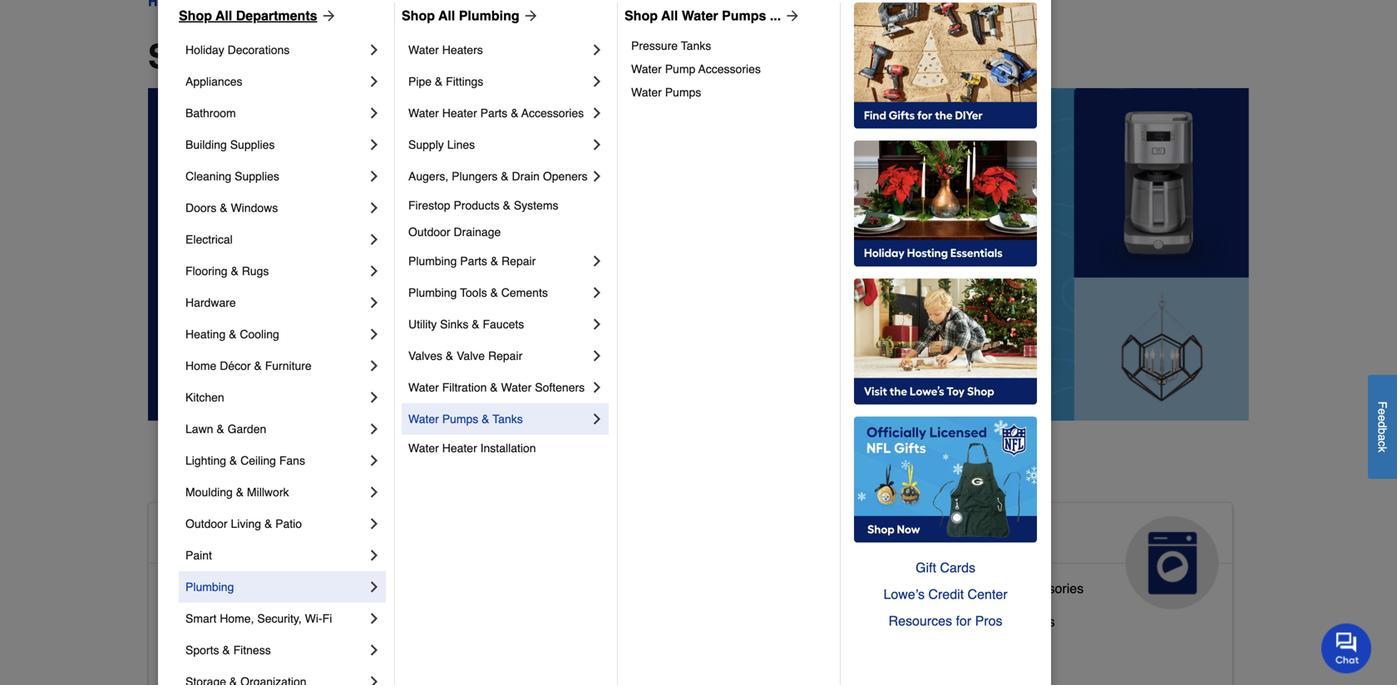 Task type: vqa. For each thing, say whether or not it's contained in the screenshot.
the right 92108
no



Task type: describe. For each thing, give the bounding box(es) containing it.
resources for pros link
[[854, 608, 1037, 635]]

chevron right image for building supplies
[[366, 136, 383, 153]]

all for departments
[[216, 8, 232, 23]]

credit
[[929, 587, 964, 602]]

1 vertical spatial pet
[[533, 641, 553, 656]]

accessible for accessible bathroom
[[162, 581, 226, 596]]

lawn & garden link
[[186, 413, 366, 445]]

chevron right image for water heaters
[[589, 42, 606, 58]]

& down pipe & fittings link
[[511, 106, 519, 120]]

openers
[[543, 170, 588, 183]]

outdoor for outdoor drainage
[[408, 225, 451, 239]]

& right filtration
[[490, 381, 498, 394]]

outdoor living & patio link
[[186, 508, 366, 540]]

accessible entry & home link
[[162, 644, 312, 677]]

lowe's credit center link
[[854, 581, 1037, 608]]

cleaning supplies
[[186, 170, 279, 183]]

sports & fitness link
[[186, 635, 366, 666]]

utility
[[408, 318, 437, 331]]

ceiling
[[241, 454, 276, 467]]

cleaning supplies link
[[186, 161, 366, 192]]

doors & windows link
[[186, 192, 366, 224]]

plumbing tools & cements link
[[408, 277, 589, 309]]

all down shop all departments link
[[240, 37, 282, 76]]

& inside animal & pet care
[[617, 523, 634, 550]]

animal & pet care link
[[520, 503, 862, 610]]

parts for appliance
[[966, 581, 997, 596]]

pumps for water pumps
[[665, 86, 701, 99]]

tanks inside "link"
[[681, 39, 711, 52]]

utility sinks & faucets
[[408, 318, 524, 331]]

chevron right image for utility sinks & faucets
[[589, 316, 606, 333]]

supply lines link
[[408, 129, 589, 161]]

chevron right image for lighting & ceiling fans
[[366, 453, 383, 469]]

departments for shop all departments
[[291, 37, 494, 76]]

shop all departments
[[148, 37, 494, 76]]

smart home, security, wi-fi link
[[186, 603, 366, 635]]

& right décor
[[254, 359, 262, 373]]

gift cards link
[[854, 555, 1037, 581]]

departments for shop all departments
[[236, 8, 317, 23]]

furniture inside pet beds, houses, & furniture link
[[659, 641, 713, 656]]

accessible bedroom
[[162, 614, 284, 630]]

water heater parts & accessories
[[408, 106, 584, 120]]

fittings
[[446, 75, 484, 88]]

filtration
[[442, 381, 487, 394]]

water filtration & water softeners
[[408, 381, 585, 394]]

0 vertical spatial parts
[[480, 106, 508, 120]]

home,
[[220, 612, 254, 626]]

f
[[1376, 401, 1390, 409]]

& right entry
[[264, 648, 273, 663]]

c
[[1376, 441, 1390, 447]]

2 horizontal spatial pumps
[[722, 8, 766, 23]]

0 horizontal spatial accessories
[[522, 106, 584, 120]]

livestock supplies link
[[533, 604, 643, 637]]

lighting & ceiling fans link
[[186, 445, 366, 477]]

chillers
[[1011, 614, 1055, 630]]

home décor & furniture
[[186, 359, 312, 373]]

all for plumbing
[[438, 8, 455, 23]]

chevron right image for pipe & fittings
[[589, 73, 606, 90]]

water pumps & tanks link
[[408, 403, 589, 435]]

wi-
[[305, 612, 322, 626]]

plumbing link
[[186, 571, 366, 603]]

installation
[[480, 442, 536, 455]]

doors & windows
[[186, 201, 278, 215]]

gift cards
[[916, 560, 976, 576]]

chevron right image for water heater parts & accessories
[[589, 105, 606, 121]]

& left patio
[[264, 517, 272, 531]]

b
[[1376, 428, 1390, 434]]

water heater installation link
[[408, 435, 606, 462]]

supplies for building supplies
[[230, 138, 275, 151]]

& left 'millwork'
[[236, 486, 244, 499]]

chevron right image for water filtration & water softeners
[[589, 379, 606, 396]]

arrow right image for shop all water pumps ...
[[781, 7, 801, 24]]

holiday decorations
[[186, 43, 290, 57]]

shop all water pumps ...
[[625, 8, 781, 23]]

& right the sinks
[[472, 318, 480, 331]]

shop for shop all plumbing
[[402, 8, 435, 23]]

shop all water pumps ... link
[[625, 6, 801, 26]]

firestop products & systems link
[[408, 192, 606, 219]]

0 vertical spatial appliances
[[186, 75, 242, 88]]

plumbing parts & repair link
[[408, 245, 589, 277]]

& right houses,
[[647, 641, 656, 656]]

water heaters
[[408, 43, 483, 57]]

chevron right image for smart home, security, wi-fi
[[366, 611, 383, 627]]

chevron right image for lawn & garden
[[366, 421, 383, 438]]

heating & cooling
[[186, 328, 279, 341]]

augers, plungers & drain openers link
[[408, 161, 589, 192]]

shop all plumbing
[[402, 8, 520, 23]]

accessible for accessible entry & home
[[162, 648, 226, 663]]

fi
[[322, 612, 332, 626]]

décor
[[220, 359, 251, 373]]

chevron right image for augers, plungers & drain openers
[[589, 168, 606, 185]]

appliances image
[[1126, 517, 1219, 610]]

& right lawn
[[217, 423, 224, 436]]

plumbing up water heaters link at left
[[459, 8, 520, 23]]

chevron right image for plumbing tools & cements
[[589, 284, 606, 301]]

rugs
[[242, 265, 269, 278]]

& left drain
[[501, 170, 509, 183]]

chevron right image for sports & fitness
[[366, 642, 383, 659]]

drainage
[[454, 225, 501, 239]]

water for water pumps & tanks
[[408, 413, 439, 426]]

water for water filtration & water softeners
[[408, 381, 439, 394]]

kitchen
[[186, 391, 224, 404]]

valve
[[457, 349, 485, 363]]

chevron right image for electrical
[[366, 231, 383, 248]]

firestop products & systems
[[408, 199, 559, 212]]

accessible bathroom
[[162, 581, 287, 596]]

water for water heater parts & accessories
[[408, 106, 439, 120]]

lawn
[[186, 423, 213, 436]]

livestock
[[533, 608, 588, 623]]

officially licensed n f l gifts. shop now. image
[[854, 417, 1037, 543]]

supply
[[408, 138, 444, 151]]

hardware link
[[186, 287, 366, 319]]

shop for shop all departments
[[179, 8, 212, 23]]

2 vertical spatial accessories
[[1013, 581, 1084, 596]]

fitness
[[233, 644, 271, 657]]

plungers
[[452, 170, 498, 183]]

beds,
[[557, 641, 591, 656]]

animal & pet care image
[[755, 517, 849, 610]]

1 vertical spatial appliances link
[[890, 503, 1233, 610]]

flooring
[[186, 265, 228, 278]]

plumbing parts & repair
[[408, 255, 536, 268]]

& down outdoor drainage 'link'
[[491, 255, 498, 268]]

lighting
[[186, 454, 226, 467]]

chevron right image for water pumps & tanks
[[589, 411, 606, 428]]

valves
[[408, 349, 443, 363]]

livestock supplies
[[533, 608, 643, 623]]

augers, plungers & drain openers
[[408, 170, 588, 183]]

pressure tanks link
[[631, 34, 829, 57]]

1 vertical spatial bathroom
[[230, 581, 287, 596]]

electrical
[[186, 233, 233, 246]]

a
[[1376, 434, 1390, 441]]

parts for plumbing
[[460, 255, 487, 268]]

chevron right image for outdoor living & patio
[[366, 516, 383, 532]]

gift
[[916, 560, 937, 576]]

furniture inside home décor & furniture link
[[265, 359, 312, 373]]

accessible home link
[[149, 503, 491, 610]]



Task type: locate. For each thing, give the bounding box(es) containing it.
for
[[956, 613, 972, 629]]

find gifts for the diyer. image
[[854, 2, 1037, 129]]

2 heater from the top
[[442, 442, 477, 455]]

pumps down pump at the left top of page
[[665, 86, 701, 99]]

all up pressure tanks
[[661, 8, 678, 23]]

holiday
[[186, 43, 224, 57]]

chevron right image for paint
[[366, 547, 383, 564]]

chevron right image
[[589, 42, 606, 58], [366, 105, 383, 121], [589, 105, 606, 121], [366, 168, 383, 185], [589, 253, 606, 270], [366, 263, 383, 279], [589, 284, 606, 301], [366, 326, 383, 343], [589, 348, 606, 364], [366, 358, 383, 374], [589, 411, 606, 428], [366, 421, 383, 438], [366, 484, 383, 501], [366, 579, 383, 596], [366, 611, 383, 627], [366, 674, 383, 685]]

& up the wine
[[1000, 581, 1009, 596]]

1 horizontal spatial shop
[[402, 8, 435, 23]]

appliance parts & accessories
[[904, 581, 1084, 596]]

1 vertical spatial pumps
[[665, 86, 701, 99]]

appliance parts & accessories link
[[904, 577, 1084, 611]]

chevron right image for appliances
[[366, 73, 383, 90]]

1 horizontal spatial appliances
[[904, 523, 1028, 550]]

chevron right image for holiday decorations
[[366, 42, 383, 58]]

repair down faucets
[[488, 349, 523, 363]]

3 arrow right image from the left
[[781, 7, 801, 24]]

arrow right image up pressure tanks "link"
[[781, 7, 801, 24]]

accessories up water pumps link
[[699, 62, 761, 76]]

3 shop from the left
[[625, 8, 658, 23]]

tanks up installation
[[493, 413, 523, 426]]

1 horizontal spatial accessories
[[699, 62, 761, 76]]

...
[[770, 8, 781, 23]]

accessible bedroom link
[[162, 611, 284, 644]]

0 horizontal spatial shop
[[179, 8, 212, 23]]

systems
[[514, 199, 559, 212]]

0 vertical spatial outdoor
[[408, 225, 451, 239]]

flooring & rugs link
[[186, 255, 366, 287]]

cements
[[501, 286, 548, 299]]

care
[[533, 550, 585, 576]]

tools
[[460, 286, 487, 299]]

supplies up houses,
[[592, 608, 643, 623]]

chevron right image for bathroom
[[366, 105, 383, 121]]

& left cooling
[[229, 328, 237, 341]]

supplies for cleaning supplies
[[235, 170, 279, 183]]

pipe & fittings
[[408, 75, 484, 88]]

water heaters link
[[408, 34, 589, 66]]

all up holiday decorations
[[216, 8, 232, 23]]

holiday hosting essentials. image
[[854, 141, 1037, 267]]

heater for parts
[[442, 106, 477, 120]]

1 vertical spatial tanks
[[493, 413, 523, 426]]

accessible up smart
[[162, 581, 226, 596]]

outdoor drainage link
[[408, 219, 606, 245]]

chevron right image for valves & valve repair
[[589, 348, 606, 364]]

chevron right image for home décor & furniture
[[366, 358, 383, 374]]

water for water pump accessories
[[631, 62, 662, 76]]

water pump accessories link
[[631, 57, 829, 81]]

pet beds, houses, & furniture link
[[533, 637, 713, 670]]

0 vertical spatial bathroom
[[186, 106, 236, 120]]

heater down water pumps & tanks
[[442, 442, 477, 455]]

repair down outdoor drainage 'link'
[[502, 255, 536, 268]]

lawn & garden
[[186, 423, 266, 436]]

plumbing for plumbing
[[186, 581, 234, 594]]

accessories down pipe & fittings link
[[522, 106, 584, 120]]

supplies up the cleaning supplies
[[230, 138, 275, 151]]

0 horizontal spatial pumps
[[442, 413, 479, 426]]

2 vertical spatial home
[[277, 648, 312, 663]]

pumps up water heater installation
[[442, 413, 479, 426]]

furniture right houses,
[[659, 641, 713, 656]]

1 vertical spatial outdoor
[[186, 517, 228, 531]]

bathroom up building
[[186, 106, 236, 120]]

1 horizontal spatial furniture
[[659, 641, 713, 656]]

& up water heater installation
[[482, 413, 490, 426]]

1 vertical spatial repair
[[488, 349, 523, 363]]

4 accessible from the top
[[162, 648, 226, 663]]

& right tools
[[490, 286, 498, 299]]

water pumps & tanks
[[408, 413, 523, 426]]

shop for shop all water pumps ...
[[625, 8, 658, 23]]

2 accessible from the top
[[162, 581, 226, 596]]

products
[[454, 199, 500, 212]]

shop up the water heaters
[[402, 8, 435, 23]]

building supplies
[[186, 138, 275, 151]]

repair for valves & valve repair
[[488, 349, 523, 363]]

2 horizontal spatial shop
[[625, 8, 658, 23]]

chevron right image for doors & windows
[[366, 200, 383, 216]]

all
[[216, 8, 232, 23], [438, 8, 455, 23], [661, 8, 678, 23], [240, 37, 282, 76]]

accessible home
[[162, 523, 355, 550]]

pumps for water pumps & tanks
[[442, 413, 479, 426]]

0 vertical spatial pumps
[[722, 8, 766, 23]]

arrow right image inside shop all plumbing link
[[520, 7, 540, 24]]

1 horizontal spatial pumps
[[665, 86, 701, 99]]

drain
[[512, 170, 540, 183]]

0 vertical spatial heater
[[442, 106, 477, 120]]

water pumps
[[631, 86, 701, 99]]

0 vertical spatial furniture
[[265, 359, 312, 373]]

0 horizontal spatial outdoor
[[186, 517, 228, 531]]

1 horizontal spatial arrow right image
[[520, 7, 540, 24]]

2 vertical spatial supplies
[[592, 608, 643, 623]]

outdoor
[[408, 225, 451, 239], [186, 517, 228, 531]]

pumps
[[722, 8, 766, 23], [665, 86, 701, 99], [442, 413, 479, 426]]

0 horizontal spatial arrow right image
[[317, 7, 337, 24]]

appliances
[[186, 75, 242, 88], [904, 523, 1028, 550]]

appliances link down decorations
[[186, 66, 366, 97]]

1 arrow right image from the left
[[317, 7, 337, 24]]

home
[[186, 359, 217, 373], [290, 523, 355, 550], [277, 648, 312, 663]]

all for water
[[661, 8, 678, 23]]

& down the accessible bedroom link
[[222, 644, 230, 657]]

2 vertical spatial pumps
[[442, 413, 479, 426]]

arrow right image for shop all plumbing
[[520, 7, 540, 24]]

chevron right image for supply lines
[[589, 136, 606, 153]]

outdoor inside 'link'
[[408, 225, 451, 239]]

plumbing up smart
[[186, 581, 234, 594]]

plumbing down outdoor drainage
[[408, 255, 457, 268]]

tanks up water pump accessories
[[681, 39, 711, 52]]

pros
[[975, 613, 1003, 629]]

water for water heaters
[[408, 43, 439, 57]]

water for water pumps
[[631, 86, 662, 99]]

bathroom up smart home, security, wi-fi
[[230, 581, 287, 596]]

0 horizontal spatial tanks
[[493, 413, 523, 426]]

f e e d b a c k button
[[1368, 375, 1397, 479]]

chevron right image for plumbing parts & repair
[[589, 253, 606, 270]]

3 accessible from the top
[[162, 614, 226, 630]]

shop up "pressure"
[[625, 8, 658, 23]]

visit the lowe's toy shop. image
[[854, 279, 1037, 405]]

& right doors
[[220, 201, 228, 215]]

plumbing inside "link"
[[408, 286, 457, 299]]

e up the b
[[1376, 415, 1390, 421]]

outdoor for outdoor living & patio
[[186, 517, 228, 531]]

& right 'animal'
[[617, 523, 634, 550]]

moulding & millwork link
[[186, 477, 366, 508]]

shop all plumbing link
[[402, 6, 540, 26]]

cooling
[[240, 328, 279, 341]]

& left valve
[[446, 349, 454, 363]]

& left rugs
[[231, 265, 239, 278]]

supplies up windows
[[235, 170, 279, 183]]

& left the ceiling
[[230, 454, 237, 467]]

1 vertical spatial supplies
[[235, 170, 279, 183]]

0 vertical spatial home
[[186, 359, 217, 373]]

chevron right image for heating & cooling
[[366, 326, 383, 343]]

living
[[231, 517, 261, 531]]

chevron right image for flooring & rugs
[[366, 263, 383, 279]]

plumbing for plumbing tools & cements
[[408, 286, 457, 299]]

electrical link
[[186, 224, 366, 255]]

supply lines
[[408, 138, 475, 151]]

houses,
[[594, 641, 643, 656]]

heater up lines
[[442, 106, 477, 120]]

1 vertical spatial parts
[[460, 255, 487, 268]]

enjoy savings year-round. no matter what you're shopping for, find what you need at a great price. image
[[148, 88, 1249, 421]]

accessible inside 'link'
[[162, 523, 284, 550]]

sports & fitness
[[186, 644, 271, 657]]

heater for installation
[[442, 442, 477, 455]]

arrow right image inside shop all departments link
[[317, 7, 337, 24]]

plumbing up "utility"
[[408, 286, 457, 299]]

accessories up chillers on the bottom right of page
[[1013, 581, 1084, 596]]

home inside 'link'
[[290, 523, 355, 550]]

accessible down moulding
[[162, 523, 284, 550]]

chevron right image for moulding & millwork
[[366, 484, 383, 501]]

1 vertical spatial heater
[[442, 442, 477, 455]]

repair for plumbing parts & repair
[[502, 255, 536, 268]]

accessible entry & home
[[162, 648, 312, 663]]

animal
[[533, 523, 611, 550]]

appliances link
[[186, 66, 366, 97], [890, 503, 1233, 610]]

shop all departments
[[179, 8, 317, 23]]

outdoor down firestop
[[408, 225, 451, 239]]

0 vertical spatial repair
[[502, 255, 536, 268]]

& up outdoor drainage 'link'
[[503, 199, 511, 212]]

2 e from the top
[[1376, 415, 1390, 421]]

e
[[1376, 409, 1390, 415], [1376, 415, 1390, 421]]

k
[[1376, 447, 1390, 453]]

1 vertical spatial accessories
[[522, 106, 584, 120]]

lighting & ceiling fans
[[186, 454, 305, 467]]

parts down drainage at the top left
[[460, 255, 487, 268]]

outdoor down moulding
[[186, 517, 228, 531]]

departments
[[236, 8, 317, 23], [291, 37, 494, 76]]

parts
[[480, 106, 508, 120], [460, 255, 487, 268], [966, 581, 997, 596]]

building
[[186, 138, 227, 151]]

0 vertical spatial appliances link
[[186, 66, 366, 97]]

appliances up cards at the right of page
[[904, 523, 1028, 550]]

tanks
[[681, 39, 711, 52], [493, 413, 523, 426]]

parts down cards at the right of page
[[966, 581, 997, 596]]

resources
[[889, 613, 952, 629]]

appliances link up chillers on the bottom right of page
[[890, 503, 1233, 610]]

beverage & wine chillers
[[904, 614, 1055, 630]]

security,
[[257, 612, 302, 626]]

accessible home image
[[385, 517, 478, 610]]

decorations
[[228, 43, 290, 57]]

plumbing for plumbing parts & repair
[[408, 255, 457, 268]]

1 horizontal spatial outdoor
[[408, 225, 451, 239]]

e up d
[[1376, 409, 1390, 415]]

0 vertical spatial pet
[[640, 523, 677, 550]]

arrow right image up water heaters link at left
[[520, 7, 540, 24]]

1 horizontal spatial pet
[[640, 523, 677, 550]]

outdoor living & patio
[[186, 517, 302, 531]]

resources for pros
[[889, 613, 1003, 629]]

pumps left ...
[[722, 8, 766, 23]]

2 arrow right image from the left
[[520, 7, 540, 24]]

lines
[[447, 138, 475, 151]]

2 horizontal spatial arrow right image
[[781, 7, 801, 24]]

chevron right image for plumbing
[[366, 579, 383, 596]]

sinks
[[440, 318, 469, 331]]

1 vertical spatial furniture
[[659, 641, 713, 656]]

appliance
[[904, 581, 962, 596]]

0 horizontal spatial pet
[[533, 641, 553, 656]]

& left pros
[[964, 614, 973, 630]]

chevron right image for kitchen
[[366, 389, 383, 406]]

0 vertical spatial tanks
[[681, 39, 711, 52]]

2 horizontal spatial accessories
[[1013, 581, 1084, 596]]

1 accessible from the top
[[162, 523, 284, 550]]

heating
[[186, 328, 226, 341]]

doors
[[186, 201, 217, 215]]

chevron right image for hardware
[[366, 294, 383, 311]]

millwork
[[247, 486, 289, 499]]

pet inside animal & pet care
[[640, 523, 677, 550]]

arrow right image up shop all departments
[[317, 7, 337, 24]]

firestop
[[408, 199, 451, 212]]

2 vertical spatial parts
[[966, 581, 997, 596]]

flooring & rugs
[[186, 265, 269, 278]]

furniture up kitchen link
[[265, 359, 312, 373]]

beverage
[[904, 614, 960, 630]]

arrow right image
[[317, 7, 337, 24], [520, 7, 540, 24], [781, 7, 801, 24]]

0 vertical spatial accessories
[[699, 62, 761, 76]]

0 horizontal spatial furniture
[[265, 359, 312, 373]]

water heater parts & accessories link
[[408, 97, 589, 129]]

& right pipe
[[435, 75, 443, 88]]

1 horizontal spatial appliances link
[[890, 503, 1233, 610]]

appliances down the holiday at the top of page
[[186, 75, 242, 88]]

1 e from the top
[[1376, 409, 1390, 415]]

f e e d b a c k
[[1376, 401, 1390, 453]]

supplies for livestock supplies
[[592, 608, 643, 623]]

1 vertical spatial departments
[[291, 37, 494, 76]]

parts down pipe & fittings link
[[480, 106, 508, 120]]

2 shop from the left
[[402, 8, 435, 23]]

accessible up sports
[[162, 614, 226, 630]]

heaters
[[442, 43, 483, 57]]

kitchen link
[[186, 382, 366, 413]]

arrow right image inside the "shop all water pumps ..." link
[[781, 7, 801, 24]]

1 shop from the left
[[179, 8, 212, 23]]

windows
[[231, 201, 278, 215]]

building supplies link
[[186, 129, 366, 161]]

& inside "link"
[[490, 286, 498, 299]]

accessible down smart
[[162, 648, 226, 663]]

1 heater from the top
[[442, 106, 477, 120]]

chat invite button image
[[1322, 623, 1373, 674]]

0 horizontal spatial appliances
[[186, 75, 242, 88]]

lowe's credit center
[[884, 587, 1008, 602]]

1 vertical spatial appliances
[[904, 523, 1028, 550]]

0 vertical spatial supplies
[[230, 138, 275, 151]]

heater
[[442, 106, 477, 120], [442, 442, 477, 455]]

chevron right image
[[366, 42, 383, 58], [366, 73, 383, 90], [589, 73, 606, 90], [366, 136, 383, 153], [589, 136, 606, 153], [589, 168, 606, 185], [366, 200, 383, 216], [366, 231, 383, 248], [366, 294, 383, 311], [589, 316, 606, 333], [589, 379, 606, 396], [366, 389, 383, 406], [366, 453, 383, 469], [366, 516, 383, 532], [366, 547, 383, 564], [366, 642, 383, 659]]

shop up the holiday at the top of page
[[179, 8, 212, 23]]

accessible for accessible home
[[162, 523, 284, 550]]

pump
[[665, 62, 696, 76]]

0 vertical spatial departments
[[236, 8, 317, 23]]

accessible for accessible bedroom
[[162, 614, 226, 630]]

all up the water heaters
[[438, 8, 455, 23]]

water for water heater installation
[[408, 442, 439, 455]]

0 horizontal spatial appliances link
[[186, 66, 366, 97]]

lowe's
[[884, 587, 925, 602]]

1 horizontal spatial tanks
[[681, 39, 711, 52]]

1 vertical spatial home
[[290, 523, 355, 550]]

arrow right image for shop all departments
[[317, 7, 337, 24]]

chevron right image for cleaning supplies
[[366, 168, 383, 185]]



